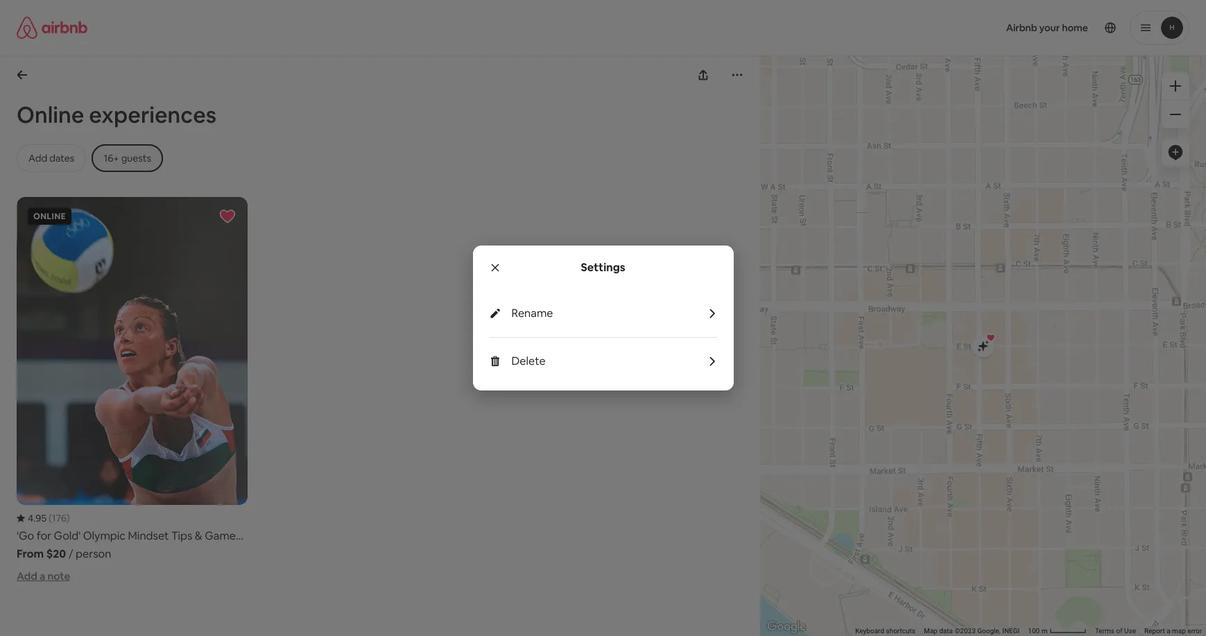 Task type: describe. For each thing, give the bounding box(es) containing it.
map
[[1172, 627, 1186, 635]]

inegi
[[1002, 627, 1020, 635]]

map
[[924, 627, 937, 635]]

176
[[52, 512, 67, 525]]

4.95 ( 176 )
[[28, 512, 70, 525]]

report a map error
[[1144, 627, 1202, 635]]

100 m button
[[1024, 626, 1091, 636]]

rating 4.95 out of 5; 176 reviews image
[[17, 512, 70, 525]]

100 m
[[1028, 627, 1049, 635]]

'go for gold' olympic mindset tips & games with lina taylor group
[[17, 197, 248, 561]]

zoom out image
[[1170, 109, 1181, 120]]

shortcuts
[[886, 627, 915, 635]]

of
[[1116, 627, 1123, 635]]

add a note button
[[17, 570, 70, 583]]

person
[[76, 547, 111, 561]]

use
[[1124, 627, 1136, 635]]

map data ©2023 google, inegi
[[924, 627, 1020, 635]]

settings
[[581, 260, 625, 275]]

a for add
[[40, 570, 45, 583]]

error
[[1188, 627, 1202, 635]]

100
[[1028, 627, 1040, 635]]

$20
[[46, 547, 66, 561]]

a for report
[[1167, 627, 1170, 635]]

terms of use link
[[1095, 627, 1136, 635]]

keyboard shortcuts button
[[855, 627, 915, 636]]

add a note
[[17, 570, 70, 583]]

experiences
[[89, 101, 217, 129]]

data
[[939, 627, 953, 635]]

profile element
[[620, 0, 1190, 56]]

m
[[1041, 627, 1048, 635]]

online
[[17, 101, 84, 129]]



Task type: locate. For each thing, give the bounding box(es) containing it.
from
[[17, 547, 44, 561]]

settings dialog
[[473, 246, 734, 391]]

4.95
[[28, 512, 47, 525]]

a right "add"
[[40, 570, 45, 583]]

google image
[[764, 618, 809, 636]]

rename
[[512, 306, 553, 321]]

/
[[68, 547, 73, 561]]

google,
[[977, 627, 1001, 635]]

online experiences
[[17, 101, 217, 129]]

a left map
[[1167, 627, 1170, 635]]

add a place to the map image
[[1168, 144, 1184, 161]]

zoom in image
[[1170, 80, 1181, 92]]

1 vertical spatial a
[[1167, 627, 1170, 635]]

keyboard shortcuts
[[855, 627, 915, 635]]

0 horizontal spatial a
[[40, 570, 45, 583]]

unsave this experience image
[[219, 208, 236, 225]]

keyboard
[[855, 627, 884, 635]]

1 horizontal spatial a
[[1167, 627, 1170, 635]]

delete button
[[512, 354, 717, 368]]

report a map error link
[[1144, 627, 1202, 635]]

report
[[1144, 627, 1165, 635]]

terms
[[1095, 627, 1115, 635]]

(
[[49, 512, 52, 525]]

©2023
[[955, 627, 976, 635]]

google map
including 0 saved stays. region
[[687, 41, 1206, 636]]

note
[[47, 570, 70, 583]]

)
[[67, 512, 70, 525]]

rename button
[[512, 306, 717, 321]]

0 vertical spatial a
[[40, 570, 45, 583]]

a
[[40, 570, 45, 583], [1167, 627, 1170, 635]]

terms of use
[[1095, 627, 1136, 635]]

add
[[17, 570, 37, 583]]

from $20 / person
[[17, 547, 111, 561]]

delete
[[512, 354, 546, 368]]



Task type: vqa. For each thing, say whether or not it's contained in the screenshot.
left 1
no



